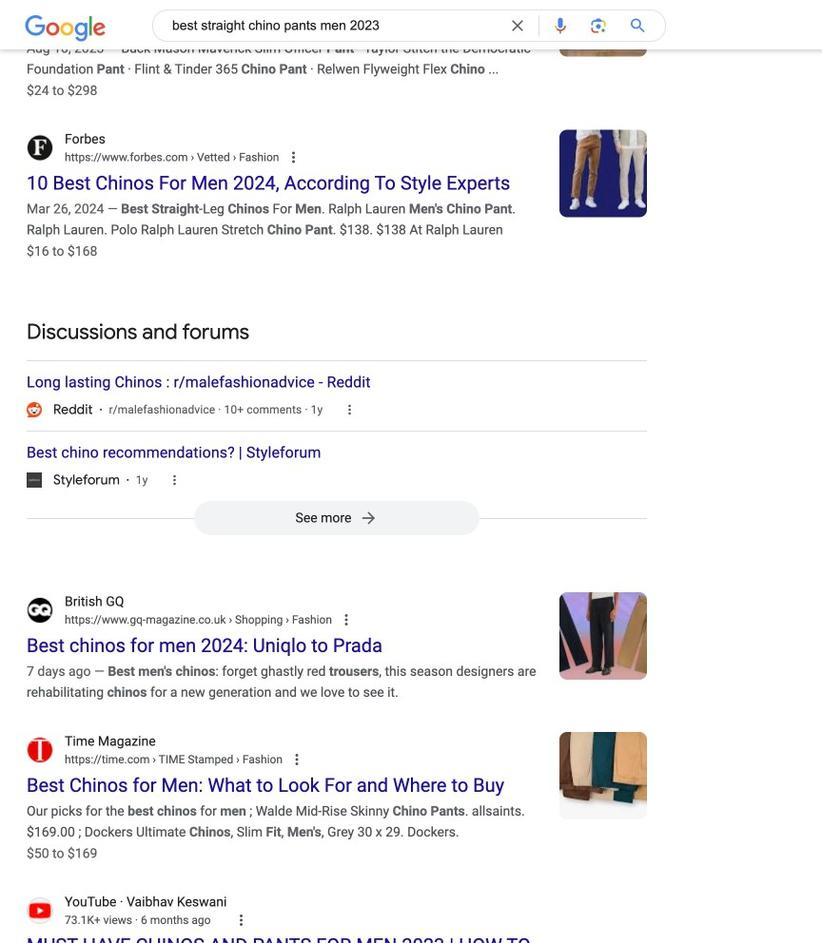 Task type: describe. For each thing, give the bounding box(es) containing it.
best straight chino pants men 2023 from time.com image
[[560, 733, 647, 820]]

google image
[[25, 15, 107, 42]]

best straight chino pants men 2023 from www.gq-magazine.co.uk image
[[560, 593, 647, 681]]

Search text field
[[172, 15, 497, 41]]



Task type: locate. For each thing, give the bounding box(es) containing it.
None text field
[[65, 149, 279, 166], [188, 151, 279, 164], [65, 612, 332, 629], [65, 149, 279, 166], [188, 151, 279, 164], [65, 612, 332, 629]]

best straight chino pants men 2023 from www.forbes.com image
[[560, 130, 647, 217]]

best straight chino pants men 2023 from www.themodestman.com image
[[560, 0, 647, 57]]

heading
[[27, 319, 249, 346]]

search by image image
[[589, 16, 608, 35]]

search by voice image
[[551, 16, 570, 35]]

None text field
[[226, 614, 332, 627], [65, 752, 283, 769], [150, 754, 283, 767], [65, 912, 211, 930], [226, 614, 332, 627], [65, 752, 283, 769], [150, 754, 283, 767], [65, 912, 211, 930]]

None search field
[[0, 0, 666, 45]]



Task type: vqa. For each thing, say whether or not it's contained in the screenshot.
search by voice icon
yes



